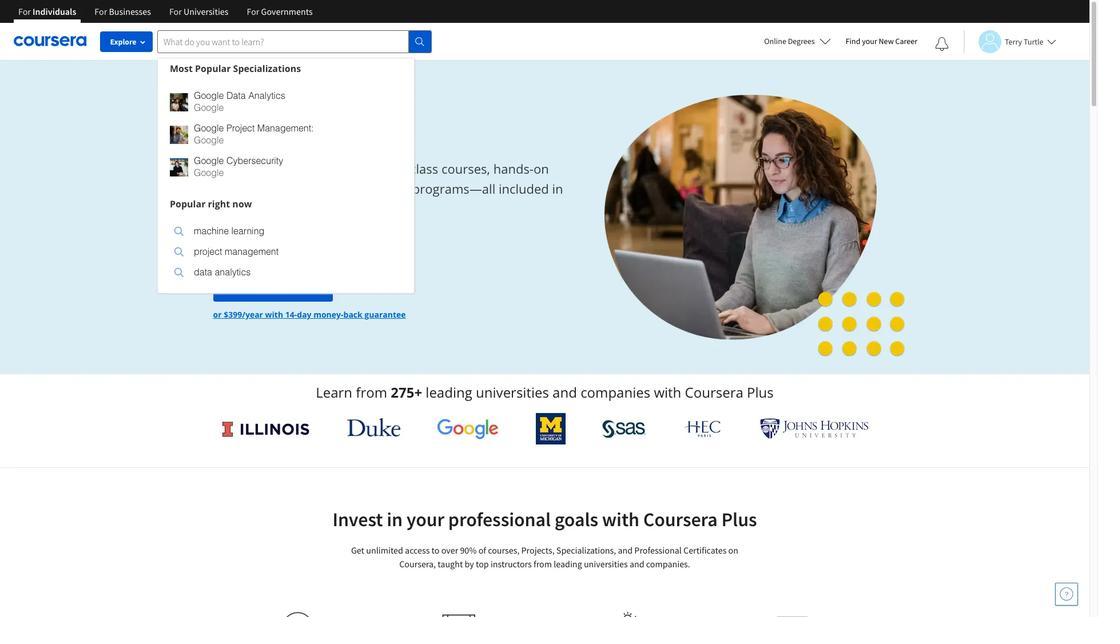 Task type: locate. For each thing, give the bounding box(es) containing it.
day
[[261, 283, 275, 294], [297, 310, 311, 320]]

google down most popular specializations
[[194, 103, 224, 113]]

1 for from the left
[[18, 6, 31, 17]]

find your new career link
[[840, 34, 923, 49]]

list box for most popular specializations
[[158, 79, 414, 194]]

1 vertical spatial coursera
[[643, 508, 718, 532]]

unlimited access to 7,000+ world-class courses, hands-on projects, and job-ready certificate programs—all included in your subscription
[[213, 160, 563, 218]]

google cybersecurity google
[[194, 156, 283, 178]]

leading up google image
[[426, 383, 472, 402]]

access up job-
[[274, 160, 312, 177]]

explore
[[110, 37, 136, 47]]

world-
[[373, 160, 410, 177]]

0 vertical spatial your
[[862, 36, 877, 46]]

companies.
[[646, 559, 690, 570]]

or $399 /year with 14-day money-back guarantee
[[213, 310, 406, 320]]

access up coursera,
[[405, 545, 430, 556]]

0 vertical spatial on
[[534, 160, 549, 177]]

1 horizontal spatial on
[[728, 545, 738, 556]]

individuals
[[33, 6, 76, 17]]

over
[[441, 545, 458, 556]]

google up google cybersecurity google
[[194, 135, 224, 146]]

1 horizontal spatial with
[[602, 508, 639, 532]]

for left businesses
[[95, 6, 107, 17]]

courses, inside get unlimited access to over 90% of courses, projects, specializations, and professional certificates on coursera, taught by top instructors from leading universities and companies.
[[488, 545, 520, 556]]

with right companies
[[654, 383, 681, 402]]

0 vertical spatial to
[[315, 160, 327, 177]]

courses, up instructors
[[488, 545, 520, 556]]

google image
[[437, 419, 499, 440]]

find
[[846, 36, 860, 46]]

in up unlimited
[[387, 508, 403, 532]]

None search field
[[157, 30, 432, 294]]

coursera,
[[399, 559, 436, 570]]

0 horizontal spatial access
[[274, 160, 312, 177]]

leading
[[426, 383, 472, 402], [554, 559, 582, 570]]

1 vertical spatial leading
[[554, 559, 582, 570]]

for for universities
[[169, 6, 182, 17]]

$59 /month, cancel anytime
[[213, 256, 322, 267]]

access
[[274, 160, 312, 177], [405, 545, 430, 556]]

leading inside get unlimited access to over 90% of courses, projects, specializations, and professional certificates on coursera, taught by top instructors from leading universities and companies.
[[554, 559, 582, 570]]

online degrees button
[[755, 29, 840, 54]]

your up machine learning
[[213, 200, 240, 218]]

for for individuals
[[18, 6, 31, 17]]

and inside unlimited access to 7,000+ world-class courses, hands-on projects, and job-ready certificate programs—all included in your subscription
[[267, 180, 289, 198]]

universities
[[476, 383, 549, 402], [584, 559, 628, 570]]

project
[[194, 247, 222, 257]]

new
[[879, 36, 894, 46]]

2 list box from the top
[[158, 214, 414, 293]]

2 horizontal spatial with
[[654, 383, 681, 402]]

0 vertical spatial courses,
[[441, 160, 490, 177]]

universities up university of michigan image
[[476, 383, 549, 402]]

2 for from the left
[[95, 6, 107, 17]]

1 google from the top
[[194, 91, 224, 101]]

top
[[476, 559, 489, 570]]

online
[[764, 36, 786, 46]]

help center image
[[1060, 588, 1073, 602]]

list box
[[158, 79, 414, 194], [158, 214, 414, 293]]

guarantee
[[365, 310, 406, 320]]

list box containing machine learning
[[158, 214, 414, 293]]

coursera up the 'hec paris' image
[[685, 383, 743, 402]]

for governments
[[247, 6, 313, 17]]

1 vertical spatial on
[[728, 545, 738, 556]]

your inside find your new career link
[[862, 36, 877, 46]]

for left individuals
[[18, 6, 31, 17]]

start 7-day free trial button
[[213, 275, 333, 302]]

johns hopkins university image
[[760, 419, 868, 440]]

0 vertical spatial from
[[356, 383, 387, 402]]

from down projects, in the bottom of the page
[[534, 559, 552, 570]]

coursera up professional on the bottom right
[[643, 508, 718, 532]]

to up ready
[[315, 160, 327, 177]]

1 vertical spatial in
[[387, 508, 403, 532]]

projects,
[[521, 545, 555, 556]]

from left 275+
[[356, 383, 387, 402]]

with
[[265, 310, 283, 320], [654, 383, 681, 402], [602, 508, 639, 532]]

day left free
[[261, 283, 275, 294]]

1 list box from the top
[[158, 79, 414, 194]]

project
[[226, 123, 255, 134]]

courses,
[[441, 160, 490, 177], [488, 545, 520, 556]]

and
[[267, 180, 289, 198], [553, 383, 577, 402], [618, 545, 633, 556], [630, 559, 644, 570]]

1 vertical spatial your
[[213, 200, 240, 218]]

data analytics
[[194, 267, 251, 278]]

0 horizontal spatial universities
[[476, 383, 549, 402]]

in
[[552, 180, 563, 198], [387, 508, 403, 532]]

2 vertical spatial with
[[602, 508, 639, 532]]

0 vertical spatial leading
[[426, 383, 472, 402]]

1 horizontal spatial from
[[534, 559, 552, 570]]

1 horizontal spatial to
[[432, 545, 440, 556]]

0 vertical spatial popular
[[195, 62, 231, 75]]

cybersecurity
[[226, 156, 283, 166]]

6 google from the top
[[194, 168, 224, 178]]

most popular specializations
[[170, 62, 301, 75]]

sas image
[[602, 420, 646, 438]]

from
[[356, 383, 387, 402], [534, 559, 552, 570]]

and up subscription at the left
[[267, 180, 289, 198]]

0 horizontal spatial your
[[213, 200, 240, 218]]

to inside unlimited access to 7,000+ world-class courses, hands-on projects, and job-ready certificate programs—all included in your subscription
[[315, 160, 327, 177]]

data
[[226, 91, 246, 101]]

popular left right
[[170, 198, 206, 210]]

suggestion image image
[[170, 93, 188, 111], [170, 126, 188, 144], [170, 158, 188, 176], [174, 227, 184, 236], [174, 248, 184, 257], [174, 268, 184, 277]]

day left money-
[[297, 310, 311, 320]]

machine learning
[[194, 226, 264, 236]]

1 vertical spatial list box
[[158, 214, 414, 293]]

2 vertical spatial your
[[406, 508, 444, 532]]

coursera
[[685, 383, 743, 402], [643, 508, 718, 532]]

1 vertical spatial universities
[[584, 559, 628, 570]]

google left data
[[194, 91, 224, 101]]

0 vertical spatial access
[[274, 160, 312, 177]]

1 horizontal spatial day
[[297, 310, 311, 320]]

your up over
[[406, 508, 444, 532]]

university of illinois at urbana-champaign image
[[221, 420, 310, 438]]

0 horizontal spatial with
[[265, 310, 283, 320]]

universities down specializations,
[[584, 559, 628, 570]]

your right find
[[862, 36, 877, 46]]

learn from 275+ leading universities and companies with coursera plus
[[316, 383, 774, 402]]

access inside get unlimited access to over 90% of courses, projects, specializations, and professional certificates on coursera, taught by top instructors from leading universities and companies.
[[405, 545, 430, 556]]

1 vertical spatial courses,
[[488, 545, 520, 556]]

for left governments
[[247, 6, 259, 17]]

google left project
[[194, 123, 224, 134]]

popular right "most"
[[195, 62, 231, 75]]

0 vertical spatial day
[[261, 283, 275, 294]]

for left the universities
[[169, 6, 182, 17]]

courses, up programs—all
[[441, 160, 490, 177]]

instructors
[[491, 559, 532, 570]]

ready
[[315, 180, 348, 198]]

1 vertical spatial access
[[405, 545, 430, 556]]

on
[[534, 160, 549, 177], [728, 545, 738, 556]]

google up the projects,
[[194, 156, 224, 166]]

on right the certificates
[[728, 545, 738, 556]]

0 horizontal spatial leading
[[426, 383, 472, 402]]

0 horizontal spatial to
[[315, 160, 327, 177]]

3 for from the left
[[169, 6, 182, 17]]

for for governments
[[247, 6, 259, 17]]

learn anything image
[[282, 613, 313, 618]]

plus
[[747, 383, 774, 402], [721, 508, 757, 532]]

of
[[478, 545, 486, 556]]

0 vertical spatial list box
[[158, 79, 414, 194]]

leading down specializations,
[[554, 559, 582, 570]]

list box containing google data analytics
[[158, 79, 414, 194]]

1 vertical spatial from
[[534, 559, 552, 570]]

0 horizontal spatial on
[[534, 160, 549, 177]]

0 vertical spatial universities
[[476, 383, 549, 402]]

1 horizontal spatial universities
[[584, 559, 628, 570]]

1 horizontal spatial leading
[[554, 559, 582, 570]]

free
[[277, 283, 295, 294]]

1 horizontal spatial in
[[552, 180, 563, 198]]

subscription
[[243, 200, 316, 218]]

and left professional on the bottom right
[[618, 545, 633, 556]]

autocomplete results list box
[[157, 57, 415, 294]]

for
[[18, 6, 31, 17], [95, 6, 107, 17], [169, 6, 182, 17], [247, 6, 259, 17]]

0 vertical spatial in
[[552, 180, 563, 198]]

in right included
[[552, 180, 563, 198]]

4 for from the left
[[247, 6, 259, 17]]

0 horizontal spatial day
[[261, 283, 275, 294]]

2 horizontal spatial your
[[862, 36, 877, 46]]

popular
[[195, 62, 231, 75], [170, 198, 206, 210]]

google project management: google
[[194, 123, 314, 146]]

1 vertical spatial to
[[432, 545, 440, 556]]

/month,
[[227, 256, 259, 267]]

with left 14-
[[265, 310, 283, 320]]

to left over
[[432, 545, 440, 556]]

get unlimited access to over 90% of courses, projects, specializations, and professional certificates on coursera, taught by top instructors from leading universities and companies.
[[351, 545, 738, 570]]

start 7-day free trial
[[231, 283, 314, 294]]

on up included
[[534, 160, 549, 177]]

0 vertical spatial plus
[[747, 383, 774, 402]]

google up popular right now
[[194, 168, 224, 178]]

0 horizontal spatial from
[[356, 383, 387, 402]]

1 horizontal spatial access
[[405, 545, 430, 556]]

with right the goals
[[602, 508, 639, 532]]

certificate
[[351, 180, 409, 198]]



Task type: describe. For each thing, give the bounding box(es) containing it.
none search field containing most popular specializations
[[157, 30, 432, 294]]

analytics
[[248, 91, 285, 101]]

unlimited
[[213, 160, 270, 177]]

day inside button
[[261, 283, 275, 294]]

class
[[410, 160, 438, 177]]

management:
[[257, 123, 314, 134]]

$399
[[224, 310, 242, 320]]

invest
[[333, 508, 383, 532]]

online degrees
[[764, 36, 815, 46]]

by
[[465, 559, 474, 570]]

show notifications image
[[935, 37, 949, 51]]

7-
[[253, 283, 261, 294]]

for for businesses
[[95, 6, 107, 17]]

1 vertical spatial plus
[[721, 508, 757, 532]]

2 google from the top
[[194, 103, 224, 113]]

courses, inside unlimited access to 7,000+ world-class courses, hands-on projects, and job-ready certificate programs—all included in your subscription
[[441, 160, 490, 177]]

0 horizontal spatial in
[[387, 508, 403, 532]]

certificates
[[683, 545, 727, 556]]

coursera plus image
[[213, 107, 387, 125]]

now
[[232, 198, 252, 210]]

invest in your professional goals with coursera plus
[[333, 508, 757, 532]]

university of michigan image
[[536, 413, 565, 445]]

universities
[[184, 6, 228, 17]]

your inside unlimited access to 7,000+ world-class courses, hands-on projects, and job-ready certificate programs—all included in your subscription
[[213, 200, 240, 218]]

specializations,
[[556, 545, 616, 556]]

to inside get unlimited access to over 90% of courses, projects, specializations, and professional certificates on coursera, taught by top instructors from leading universities and companies.
[[432, 545, 440, 556]]

terry turtle button
[[964, 30, 1056, 53]]

companies
[[581, 383, 650, 402]]

management
[[225, 247, 279, 257]]

3 google from the top
[[194, 123, 224, 134]]

for individuals
[[18, 6, 76, 17]]

save money image
[[442, 615, 483, 618]]

turtle
[[1024, 36, 1043, 47]]

anytime
[[289, 256, 322, 267]]

career
[[895, 36, 917, 46]]

flexible learning image
[[607, 613, 647, 618]]

coursera image
[[14, 32, 86, 50]]

unlimited
[[366, 545, 403, 556]]

included
[[499, 180, 549, 198]]

banner navigation
[[9, 0, 322, 31]]

hec paris image
[[683, 417, 723, 441]]

explore button
[[100, 31, 153, 52]]

analytics
[[215, 267, 251, 278]]

on inside get unlimited access to over 90% of courses, projects, specializations, and professional certificates on coursera, taught by top instructors from leading universities and companies.
[[728, 545, 738, 556]]

terry
[[1005, 36, 1022, 47]]

businesses
[[109, 6, 151, 17]]

trial
[[296, 283, 314, 294]]

terry turtle
[[1005, 36, 1043, 47]]

find your new career
[[846, 36, 917, 46]]

right
[[208, 198, 230, 210]]

google data analytics google
[[194, 91, 285, 113]]

back
[[343, 310, 362, 320]]

start
[[231, 283, 251, 294]]

universities inside get unlimited access to over 90% of courses, projects, specializations, and professional certificates on coursera, taught by top instructors from leading universities and companies.
[[584, 559, 628, 570]]

governments
[[261, 6, 313, 17]]

degrees
[[788, 36, 815, 46]]

projects,
[[213, 180, 263, 198]]

data
[[194, 267, 212, 278]]

get
[[351, 545, 364, 556]]

7,000+
[[330, 160, 369, 177]]

/year
[[242, 310, 263, 320]]

or
[[213, 310, 222, 320]]

for businesses
[[95, 6, 151, 17]]

professional
[[448, 508, 551, 532]]

programs—all
[[412, 180, 495, 198]]

learn
[[316, 383, 352, 402]]

90%
[[460, 545, 477, 556]]

1 vertical spatial with
[[654, 383, 681, 402]]

for universities
[[169, 6, 228, 17]]

What do you want to learn? text field
[[157, 30, 409, 53]]

list box for popular right now
[[158, 214, 414, 293]]

goals
[[555, 508, 598, 532]]

taught
[[438, 559, 463, 570]]

0 vertical spatial coursera
[[685, 383, 743, 402]]

1 vertical spatial popular
[[170, 198, 206, 210]]

and down professional on the bottom right
[[630, 559, 644, 570]]

cancel
[[261, 256, 287, 267]]

from inside get unlimited access to over 90% of courses, projects, specializations, and professional certificates on coursera, taught by top instructors from leading universities and companies.
[[534, 559, 552, 570]]

4 google from the top
[[194, 135, 224, 146]]

access inside unlimited access to 7,000+ world-class courses, hands-on projects, and job-ready certificate programs—all included in your subscription
[[274, 160, 312, 177]]

professional
[[634, 545, 682, 556]]

1 horizontal spatial your
[[406, 508, 444, 532]]

$59
[[213, 256, 227, 267]]

0 vertical spatial with
[[265, 310, 283, 320]]

job-
[[292, 180, 315, 198]]

duke university image
[[347, 419, 400, 437]]

popular right now
[[170, 198, 252, 210]]

275+
[[391, 383, 422, 402]]

in inside unlimited access to 7,000+ world-class courses, hands-on projects, and job-ready certificate programs—all included in your subscription
[[552, 180, 563, 198]]

on inside unlimited access to 7,000+ world-class courses, hands-on projects, and job-ready certificate programs—all included in your subscription
[[534, 160, 549, 177]]

machine
[[194, 226, 229, 236]]

most
[[170, 62, 193, 75]]

14-
[[285, 310, 297, 320]]

and up university of michigan image
[[553, 383, 577, 402]]

hands-
[[493, 160, 534, 177]]

learning
[[231, 226, 264, 236]]

money-
[[314, 310, 343, 320]]

5 google from the top
[[194, 156, 224, 166]]

project management
[[194, 247, 279, 257]]

1 vertical spatial day
[[297, 310, 311, 320]]

specializations
[[233, 62, 301, 75]]



